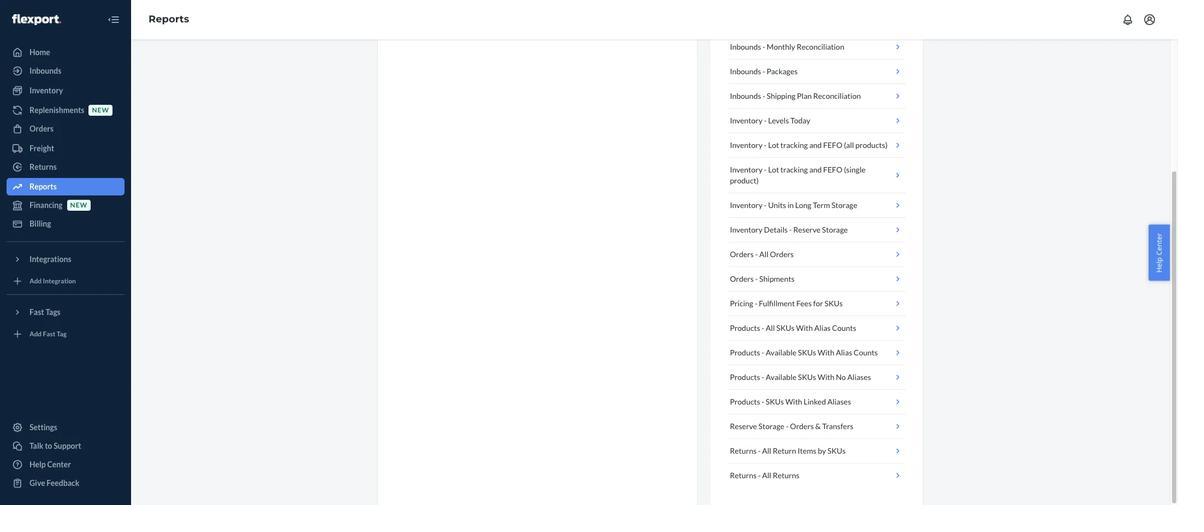 Task type: vqa. For each thing, say whether or not it's contained in the screenshot.
directed
no



Task type: describe. For each thing, give the bounding box(es) containing it.
- for products - available skus with alias counts
[[762, 348, 765, 357]]

&
[[816, 422, 821, 431]]

products)
[[856, 140, 888, 150]]

skus down "products - available skus with alias counts"
[[798, 373, 817, 382]]

help inside 'button'
[[1155, 257, 1165, 273]]

no
[[836, 373, 846, 382]]

returns for returns - all return items by skus
[[730, 446, 757, 456]]

transfers
[[823, 422, 854, 431]]

new for replenishments
[[92, 106, 109, 114]]

inbounds - packages button
[[728, 60, 906, 84]]

give feedback
[[30, 479, 79, 488]]

inbounds - packages
[[730, 67, 798, 76]]

- for pricing - fulfillment fees for skus
[[755, 299, 758, 308]]

products - available skus with alias counts
[[730, 348, 878, 357]]

orders - shipments button
[[728, 267, 906, 292]]

1 vertical spatial center
[[47, 460, 71, 469]]

product)
[[730, 176, 759, 185]]

give feedback button
[[7, 475, 125, 492]]

orders left &
[[790, 422, 814, 431]]

levels
[[769, 116, 789, 125]]

skus inside button
[[777, 324, 795, 333]]

- for products - skus with linked aliases
[[762, 397, 765, 407]]

financing
[[30, 201, 63, 210]]

available for products - available skus with alias counts
[[766, 348, 797, 357]]

tracking for (single
[[781, 165, 808, 174]]

- for inbounds - packages
[[763, 67, 766, 76]]

orders - all orders button
[[728, 243, 906, 267]]

to
[[45, 442, 52, 451]]

inventory for inventory
[[30, 86, 63, 95]]

reconciliation inside inbounds - monthly reconciliation 'button'
[[797, 42, 845, 51]]

returns - all returns
[[730, 471, 800, 480]]

1 vertical spatial reserve
[[730, 422, 757, 431]]

inbounds link
[[7, 62, 125, 80]]

shipments
[[760, 274, 795, 284]]

returns - all return items by skus button
[[728, 439, 906, 464]]

products - available skus with no aliases button
[[728, 366, 906, 390]]

settings link
[[7, 419, 125, 437]]

inbounds - monthly reconciliation
[[730, 42, 845, 51]]

fulfillment
[[759, 299, 795, 308]]

inventory details - reserve storage
[[730, 225, 848, 234]]

lot for inventory - lot tracking and fefo (single product)
[[769, 165, 779, 174]]

add fast tag link
[[7, 326, 125, 343]]

return
[[773, 446, 797, 456]]

monthly
[[767, 42, 796, 51]]

add for add fast tag
[[30, 330, 42, 338]]

tag
[[57, 330, 67, 338]]

with for products - available skus with no aliases
[[818, 373, 835, 382]]

in
[[788, 201, 794, 210]]

add fast tag
[[30, 330, 67, 338]]

products - all skus with alias counts button
[[728, 316, 906, 341]]

skus up products - available skus with no aliases
[[798, 348, 817, 357]]

products for products - all skus with alias counts
[[730, 324, 761, 333]]

lot for inventory - lot tracking and fefo (all products)
[[769, 140, 779, 150]]

shipping
[[767, 91, 796, 101]]

orders - shipments
[[730, 274, 795, 284]]

products for products - available skus with alias counts
[[730, 348, 761, 357]]

returns - all returns button
[[728, 464, 906, 488]]

(single
[[844, 165, 866, 174]]

inventory for inventory - units in long term storage
[[730, 201, 763, 210]]

pricing - fulfillment fees for skus
[[730, 299, 843, 308]]

talk to support
[[30, 442, 81, 451]]

items
[[798, 446, 817, 456]]

- for products - available skus with no aliases
[[762, 373, 765, 382]]

orders link
[[7, 120, 125, 138]]

add integration link
[[7, 273, 125, 290]]

pricing
[[730, 299, 754, 308]]

close navigation image
[[107, 13, 120, 26]]

1 vertical spatial help
[[30, 460, 46, 469]]

0 horizontal spatial help center
[[30, 460, 71, 469]]

long
[[796, 201, 812, 210]]

1 vertical spatial aliases
[[828, 397, 852, 407]]

help center link
[[7, 456, 125, 474]]

home
[[30, 48, 50, 57]]

and for (all
[[810, 140, 822, 150]]

reserve storage - orders & transfers
[[730, 422, 854, 431]]

give
[[30, 479, 45, 488]]

- for orders - all orders
[[756, 250, 758, 259]]

- for inventory - lot tracking and fefo (single product)
[[764, 165, 767, 174]]

storage inside reserve storage - orders & transfers button
[[759, 422, 785, 431]]

inventory - lot tracking and fefo (all products) button
[[728, 133, 906, 158]]

inbounds for inbounds
[[30, 66, 61, 75]]

skus up reserve storage - orders & transfers
[[766, 397, 784, 407]]

tracking for (all
[[781, 140, 808, 150]]

products for products - skus with linked aliases
[[730, 397, 761, 407]]

products - available skus with no aliases
[[730, 373, 872, 382]]

inventory link
[[7, 82, 125, 99]]

settings
[[30, 423, 57, 432]]

inventory for inventory details - reserve storage
[[730, 225, 763, 234]]

talk
[[30, 442, 43, 451]]

orders up shipments
[[770, 250, 794, 259]]

products - available skus with alias counts button
[[728, 341, 906, 366]]

inbounds for inbounds - packages
[[730, 67, 762, 76]]

available for products - available skus with no aliases
[[766, 373, 797, 382]]

reconciliation inside inbounds - shipping plan reconciliation button
[[814, 91, 861, 101]]

inventory for inventory - lot tracking and fefo (single product)
[[730, 165, 763, 174]]

fast inside fast tags dropdown button
[[30, 308, 44, 317]]

storage inside inventory - units in long term storage button
[[832, 201, 858, 210]]

linked
[[804, 397, 826, 407]]

0 vertical spatial reports
[[149, 13, 189, 25]]

storage inside inventory details - reserve storage button
[[822, 225, 848, 234]]

flexport logo image
[[12, 14, 61, 25]]

freight
[[30, 144, 54, 153]]

returns for returns - all returns
[[730, 471, 757, 480]]



Task type: locate. For each thing, give the bounding box(es) containing it.
- left the units
[[764, 201, 767, 210]]

inventory inside inventory - lot tracking and fefo (single product)
[[730, 165, 763, 174]]

3 products from the top
[[730, 373, 761, 382]]

reserve down long
[[794, 225, 821, 234]]

fast inside add fast tag link
[[43, 330, 55, 338]]

inventory for inventory - levels today
[[730, 116, 763, 125]]

inventory inside inventory - units in long term storage button
[[730, 201, 763, 210]]

1 vertical spatial and
[[810, 165, 822, 174]]

reserve storage - orders & transfers button
[[728, 415, 906, 439]]

counts inside button
[[833, 324, 857, 333]]

billing
[[30, 219, 51, 228]]

orders for orders - shipments
[[730, 274, 754, 284]]

0 vertical spatial help center
[[1155, 233, 1165, 273]]

alias inside button
[[836, 348, 853, 357]]

reports link
[[149, 13, 189, 25], [7, 178, 125, 196]]

returns - all return items by skus
[[730, 446, 846, 456]]

add
[[30, 277, 42, 285], [30, 330, 42, 338]]

storage up return at bottom
[[759, 422, 785, 431]]

alias up no
[[836, 348, 853, 357]]

returns
[[30, 162, 57, 172], [730, 446, 757, 456], [730, 471, 757, 480], [773, 471, 800, 480]]

- inside 'button'
[[763, 42, 766, 51]]

- for returns - all returns
[[758, 471, 761, 480]]

inbounds - shipping plan reconciliation button
[[728, 84, 906, 109]]

skus right by
[[828, 446, 846, 456]]

2 lot from the top
[[769, 165, 779, 174]]

products - skus with linked aliases
[[730, 397, 852, 407]]

products
[[730, 324, 761, 333], [730, 348, 761, 357], [730, 373, 761, 382], [730, 397, 761, 407]]

0 vertical spatial reserve
[[794, 225, 821, 234]]

1 vertical spatial available
[[766, 373, 797, 382]]

0 vertical spatial center
[[1155, 233, 1165, 255]]

2 add from the top
[[30, 330, 42, 338]]

- left levels
[[764, 116, 767, 125]]

tags
[[46, 308, 61, 317]]

inbounds for inbounds - shipping plan reconciliation
[[730, 91, 762, 101]]

0 vertical spatial tracking
[[781, 140, 808, 150]]

0 vertical spatial lot
[[769, 140, 779, 150]]

and inside inventory - lot tracking and fefo (single product)
[[810, 165, 822, 174]]

integrations button
[[7, 251, 125, 268]]

0 vertical spatial counts
[[833, 324, 857, 333]]

reconciliation
[[797, 42, 845, 51], [814, 91, 861, 101]]

billing link
[[7, 215, 125, 233]]

2 products from the top
[[730, 348, 761, 357]]

products - skus with linked aliases button
[[728, 390, 906, 415]]

- for inbounds - monthly reconciliation
[[763, 42, 766, 51]]

fefo left (all
[[824, 140, 843, 150]]

- down the fulfillment
[[762, 324, 765, 333]]

add down fast tags
[[30, 330, 42, 338]]

- left monthly
[[763, 42, 766, 51]]

- left "shipping" at the right top of the page
[[763, 91, 766, 101]]

with left no
[[818, 373, 835, 382]]

support
[[54, 442, 81, 451]]

all left return at bottom
[[763, 446, 772, 456]]

with inside products - skus with linked aliases button
[[786, 397, 803, 407]]

- for inventory - units in long term storage
[[764, 201, 767, 210]]

help center button
[[1149, 225, 1171, 281]]

available
[[766, 348, 797, 357], [766, 373, 797, 382]]

storage right term
[[832, 201, 858, 210]]

and down inventory - levels today button
[[810, 140, 822, 150]]

- for inventory - levels today
[[764, 116, 767, 125]]

for
[[814, 299, 824, 308]]

reserve up returns - all return items by skus
[[730, 422, 757, 431]]

1 lot from the top
[[769, 140, 779, 150]]

1 horizontal spatial reserve
[[794, 225, 821, 234]]

1 tracking from the top
[[781, 140, 808, 150]]

fast tags
[[30, 308, 61, 317]]

inventory up product)
[[730, 165, 763, 174]]

inventory for inventory - lot tracking and fefo (all products)
[[730, 140, 763, 150]]

alias for products - all skus with alias counts
[[815, 324, 831, 333]]

by
[[818, 446, 826, 456]]

0 vertical spatial fast
[[30, 308, 44, 317]]

add integration
[[30, 277, 76, 285]]

0 vertical spatial and
[[810, 140, 822, 150]]

1 horizontal spatial alias
[[836, 348, 853, 357]]

0 vertical spatial available
[[766, 348, 797, 357]]

feedback
[[47, 479, 79, 488]]

- right pricing at the bottom of page
[[755, 299, 758, 308]]

1 horizontal spatial help center
[[1155, 233, 1165, 273]]

new up billing 'link'
[[70, 201, 87, 210]]

freight link
[[7, 140, 125, 157]]

counts
[[833, 324, 857, 333], [854, 348, 878, 357]]

available up products - skus with linked aliases
[[766, 373, 797, 382]]

lot up the units
[[769, 165, 779, 174]]

inventory - units in long term storage
[[730, 201, 858, 210]]

with down products - all skus with alias counts button
[[818, 348, 835, 357]]

aliases right linked on the bottom of the page
[[828, 397, 852, 407]]

products for products - available skus with no aliases
[[730, 373, 761, 382]]

0 horizontal spatial reserve
[[730, 422, 757, 431]]

1 vertical spatial reports
[[30, 182, 57, 191]]

(all
[[844, 140, 854, 150]]

0 horizontal spatial reports
[[30, 182, 57, 191]]

- up reserve storage - orders & transfers
[[762, 397, 765, 407]]

fees
[[797, 299, 812, 308]]

- left shipments
[[756, 274, 758, 284]]

plan
[[797, 91, 812, 101]]

- right 'details'
[[790, 225, 792, 234]]

2 fefo from the top
[[824, 165, 843, 174]]

1 horizontal spatial center
[[1155, 233, 1165, 255]]

new
[[92, 106, 109, 114], [70, 201, 87, 210]]

skus right for
[[825, 299, 843, 308]]

orders for orders
[[30, 124, 54, 133]]

with for products - available skus with alias counts
[[818, 348, 835, 357]]

lot inside inventory - lot tracking and fefo (single product)
[[769, 165, 779, 174]]

fefo left (single on the right of the page
[[824, 165, 843, 174]]

inventory down product)
[[730, 201, 763, 210]]

with inside products - available skus with alias counts button
[[818, 348, 835, 357]]

1 fefo from the top
[[824, 140, 843, 150]]

talk to support button
[[7, 438, 125, 455]]

details
[[764, 225, 788, 234]]

4 products from the top
[[730, 397, 761, 407]]

packages
[[767, 67, 798, 76]]

alias inside button
[[815, 324, 831, 333]]

1 vertical spatial counts
[[854, 348, 878, 357]]

inventory left levels
[[730, 116, 763, 125]]

1 add from the top
[[30, 277, 42, 285]]

1 horizontal spatial reports
[[149, 13, 189, 25]]

counts inside button
[[854, 348, 878, 357]]

lot down "inventory - levels today" at the top of page
[[769, 140, 779, 150]]

inventory - levels today button
[[728, 109, 906, 133]]

0 horizontal spatial help
[[30, 460, 46, 469]]

fast left tags
[[30, 308, 44, 317]]

0 vertical spatial alias
[[815, 324, 831, 333]]

aliases right no
[[848, 373, 872, 382]]

- up products - skus with linked aliases
[[762, 373, 765, 382]]

- up orders - shipments
[[756, 250, 758, 259]]

0 vertical spatial new
[[92, 106, 109, 114]]

0 horizontal spatial alias
[[815, 324, 831, 333]]

2 and from the top
[[810, 165, 822, 174]]

inventory inside inventory details - reserve storage button
[[730, 225, 763, 234]]

inventory - lot tracking and fefo (single product) button
[[728, 158, 906, 193]]

1 available from the top
[[766, 348, 797, 357]]

inbounds down 'home'
[[30, 66, 61, 75]]

inbounds inside 'button'
[[730, 42, 762, 51]]

lot
[[769, 140, 779, 150], [769, 165, 779, 174]]

orders for orders - all orders
[[730, 250, 754, 259]]

1 vertical spatial add
[[30, 330, 42, 338]]

-
[[763, 42, 766, 51], [763, 67, 766, 76], [763, 91, 766, 101], [764, 116, 767, 125], [764, 140, 767, 150], [764, 165, 767, 174], [764, 201, 767, 210], [790, 225, 792, 234], [756, 250, 758, 259], [756, 274, 758, 284], [755, 299, 758, 308], [762, 324, 765, 333], [762, 348, 765, 357], [762, 373, 765, 382], [762, 397, 765, 407], [786, 422, 789, 431], [758, 446, 761, 456], [758, 471, 761, 480]]

2 vertical spatial storage
[[759, 422, 785, 431]]

inventory - lot tracking and fefo (all products)
[[730, 140, 888, 150]]

inventory inside inventory - levels today button
[[730, 116, 763, 125]]

- inside inventory - lot tracking and fefo (single product)
[[764, 165, 767, 174]]

reconciliation up inbounds - packages button
[[797, 42, 845, 51]]

fefo inside inventory - lot tracking and fefo (single product)
[[824, 165, 843, 174]]

0 vertical spatial aliases
[[848, 373, 872, 382]]

with
[[796, 324, 813, 333], [818, 348, 835, 357], [818, 373, 835, 382], [786, 397, 803, 407]]

alias
[[815, 324, 831, 333], [836, 348, 853, 357]]

with inside products - available skus with no aliases button
[[818, 373, 835, 382]]

- left packages
[[763, 67, 766, 76]]

0 vertical spatial help
[[1155, 257, 1165, 273]]

inventory - levels today
[[730, 116, 811, 125]]

- left return at bottom
[[758, 446, 761, 456]]

reconciliation down inbounds - packages button
[[814, 91, 861, 101]]

skus
[[825, 299, 843, 308], [777, 324, 795, 333], [798, 348, 817, 357], [798, 373, 817, 382], [766, 397, 784, 407], [828, 446, 846, 456]]

1 vertical spatial new
[[70, 201, 87, 210]]

1 vertical spatial alias
[[836, 348, 853, 357]]

with inside products - all skus with alias counts button
[[796, 324, 813, 333]]

today
[[791, 116, 811, 125]]

1 products from the top
[[730, 324, 761, 333]]

1 vertical spatial lot
[[769, 165, 779, 174]]

and for (single
[[810, 165, 822, 174]]

fefo for (all
[[824, 140, 843, 150]]

replenishments
[[30, 105, 84, 115]]

pricing - fulfillment fees for skus button
[[728, 292, 906, 316]]

fast tags button
[[7, 304, 125, 321]]

- down returns - all return items by skus
[[758, 471, 761, 480]]

help center inside 'button'
[[1155, 233, 1165, 273]]

inbounds
[[730, 42, 762, 51], [30, 66, 61, 75], [730, 67, 762, 76], [730, 91, 762, 101]]

fefo
[[824, 140, 843, 150], [824, 165, 843, 174]]

- for inventory - lot tracking and fefo (all products)
[[764, 140, 767, 150]]

2 available from the top
[[766, 373, 797, 382]]

new for financing
[[70, 201, 87, 210]]

tracking down inventory - lot tracking and fefo (all products) at the top
[[781, 165, 808, 174]]

1 horizontal spatial help
[[1155, 257, 1165, 273]]

inbounds up inbounds - packages
[[730, 42, 762, 51]]

open notifications image
[[1122, 13, 1135, 26]]

units
[[769, 201, 787, 210]]

inbounds for inbounds - monthly reconciliation
[[730, 42, 762, 51]]

returns for returns
[[30, 162, 57, 172]]

tracking inside inventory - lot tracking and fefo (single product)
[[781, 165, 808, 174]]

available down products - all skus with alias counts
[[766, 348, 797, 357]]

1 and from the top
[[810, 140, 822, 150]]

fast left tag
[[43, 330, 55, 338]]

1 horizontal spatial new
[[92, 106, 109, 114]]

1 vertical spatial fast
[[43, 330, 55, 338]]

1 vertical spatial fefo
[[824, 165, 843, 174]]

all down the fulfillment
[[766, 324, 775, 333]]

with for products - all skus with alias counts
[[796, 324, 813, 333]]

integrations
[[30, 255, 71, 264]]

orders up freight
[[30, 124, 54, 133]]

inbounds - monthly reconciliation button
[[728, 35, 906, 60]]

- for inbounds - shipping plan reconciliation
[[763, 91, 766, 101]]

and down inventory - lot tracking and fefo (all products) button
[[810, 165, 822, 174]]

orders up orders - shipments
[[730, 250, 754, 259]]

counts for products - available skus with alias counts
[[854, 348, 878, 357]]

- for orders - shipments
[[756, 274, 758, 284]]

all down returns - all return items by skus
[[763, 471, 772, 480]]

0 vertical spatial storage
[[832, 201, 858, 210]]

orders - all orders
[[730, 250, 794, 259]]

2 tracking from the top
[[781, 165, 808, 174]]

center
[[1155, 233, 1165, 255], [47, 460, 71, 469]]

with left linked on the bottom of the page
[[786, 397, 803, 407]]

storage down term
[[822, 225, 848, 234]]

inventory up orders - all orders
[[730, 225, 763, 234]]

inventory details - reserve storage button
[[728, 218, 906, 243]]

1 horizontal spatial reports link
[[149, 13, 189, 25]]

inbounds left packages
[[730, 67, 762, 76]]

0 vertical spatial add
[[30, 277, 42, 285]]

all inside button
[[766, 324, 775, 333]]

fefo for (single
[[824, 165, 843, 174]]

tracking down today
[[781, 140, 808, 150]]

counts for products - all skus with alias counts
[[833, 324, 857, 333]]

inventory inside inventory - lot tracking and fefo (all products) button
[[730, 140, 763, 150]]

0 horizontal spatial reports link
[[7, 178, 125, 196]]

all for orders
[[760, 250, 769, 259]]

inbounds - shipping plan reconciliation
[[730, 91, 861, 101]]

- down "inventory - levels today" at the top of page
[[764, 140, 767, 150]]

- up returns - all return items by skus
[[786, 422, 789, 431]]

all for skus
[[766, 324, 775, 333]]

add left integration at bottom
[[30, 277, 42, 285]]

inventory - units in long term storage button
[[728, 193, 906, 218]]

open account menu image
[[1144, 13, 1157, 26]]

inventory - lot tracking and fefo (single product)
[[730, 165, 866, 185]]

reports
[[149, 13, 189, 25], [30, 182, 57, 191]]

tracking
[[781, 140, 808, 150], [781, 165, 808, 174]]

products - all skus with alias counts
[[730, 324, 857, 333]]

add for add integration
[[30, 277, 42, 285]]

0 vertical spatial reports link
[[149, 13, 189, 25]]

help
[[1155, 257, 1165, 273], [30, 460, 46, 469]]

new up orders link
[[92, 106, 109, 114]]

integration
[[43, 277, 76, 285]]

inventory inside inventory link
[[30, 86, 63, 95]]

all up orders - shipments
[[760, 250, 769, 259]]

- for products - all skus with alias counts
[[762, 324, 765, 333]]

- for returns - all return items by skus
[[758, 446, 761, 456]]

- down products - all skus with alias counts
[[762, 348, 765, 357]]

all for returns
[[763, 471, 772, 480]]

products inside button
[[730, 324, 761, 333]]

inbounds down inbounds - packages
[[730, 91, 762, 101]]

alias for products - available skus with alias counts
[[836, 348, 853, 357]]

term
[[813, 201, 830, 210]]

with down fees
[[796, 324, 813, 333]]

0 vertical spatial fefo
[[824, 140, 843, 150]]

orders up pricing at the bottom of page
[[730, 274, 754, 284]]

inventory down "inventory - levels today" at the top of page
[[730, 140, 763, 150]]

inventory up replenishments
[[30, 86, 63, 95]]

skus down pricing - fulfillment fees for skus
[[777, 324, 795, 333]]

1 vertical spatial tracking
[[781, 165, 808, 174]]

fast
[[30, 308, 44, 317], [43, 330, 55, 338]]

center inside 'button'
[[1155, 233, 1165, 255]]

storage
[[832, 201, 858, 210], [822, 225, 848, 234], [759, 422, 785, 431]]

returns link
[[7, 158, 125, 176]]

1 vertical spatial reports link
[[7, 178, 125, 196]]

- up inventory - units in long term storage
[[764, 165, 767, 174]]

home link
[[7, 44, 125, 61]]

inventory
[[30, 86, 63, 95], [730, 116, 763, 125], [730, 140, 763, 150], [730, 165, 763, 174], [730, 201, 763, 210], [730, 225, 763, 234]]

0 vertical spatial reconciliation
[[797, 42, 845, 51]]

reserve
[[794, 225, 821, 234], [730, 422, 757, 431]]

0 horizontal spatial new
[[70, 201, 87, 210]]

all for return
[[763, 446, 772, 456]]

1 vertical spatial storage
[[822, 225, 848, 234]]

1 vertical spatial reconciliation
[[814, 91, 861, 101]]

1 vertical spatial help center
[[30, 460, 71, 469]]

alias down pricing - fulfillment fees for skus button
[[815, 324, 831, 333]]

0 horizontal spatial center
[[47, 460, 71, 469]]



